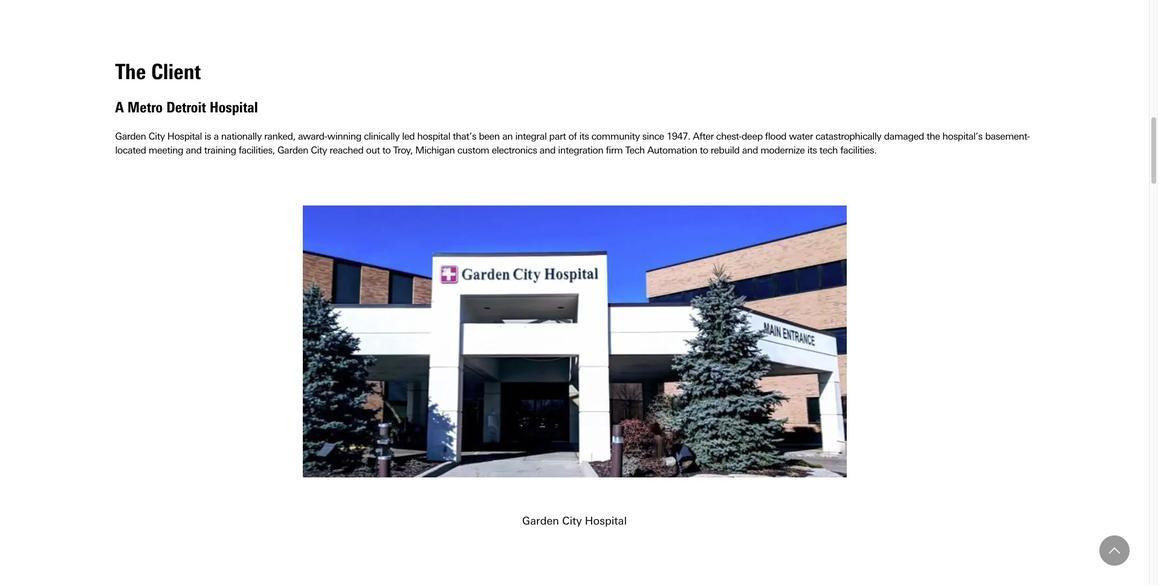 Task type: locate. For each thing, give the bounding box(es) containing it.
0 horizontal spatial its
[[579, 131, 589, 142]]

ranked,
[[264, 131, 295, 142]]

2 horizontal spatial garden
[[522, 514, 559, 527]]

to right out
[[382, 145, 391, 156]]

2 horizontal spatial city
[[562, 514, 582, 527]]

0 horizontal spatial and
[[186, 145, 202, 156]]

hospital inside garden city hospital is a nationally ranked, award-winning clinically led hospital that's been an integral part of its community since 1947. after chest-deep flood water catastrophically damaged the hospital's basement- located meeting and training facilities, garden city reached out to troy, michigan custom electronics and integration firm tech automation to rebuild and modernize its tech facilities.
[[167, 131, 202, 142]]

1 to from the left
[[382, 145, 391, 156]]

its left tech at the right top of page
[[807, 145, 817, 156]]

hospital
[[417, 131, 450, 142]]

0 horizontal spatial to
[[382, 145, 391, 156]]

troy,
[[393, 145, 413, 156]]

to down after on the right top
[[700, 145, 708, 156]]

2 horizontal spatial and
[[742, 145, 758, 156]]

water
[[789, 131, 813, 142]]

is
[[204, 131, 211, 142]]

modernize
[[760, 145, 805, 156]]

arrow up image
[[1109, 545, 1120, 556]]

0 vertical spatial city
[[149, 131, 165, 142]]

facilities,
[[239, 145, 275, 156]]

1 horizontal spatial and
[[540, 145, 556, 156]]

garden city hospital
[[522, 514, 627, 527]]

client
[[151, 59, 201, 85]]

flood
[[765, 131, 786, 142]]

0 horizontal spatial hospital
[[167, 131, 202, 142]]

and down part
[[540, 145, 556, 156]]

an
[[502, 131, 513, 142]]

hospital for garden city hospital is a nationally ranked, award-winning clinically led hospital that's been an integral part of its community since 1947. after chest-deep flood water catastrophically damaged the hospital's basement- located meeting and training facilities, garden city reached out to troy, michigan custom electronics and integration firm tech automation to rebuild and modernize its tech facilities.
[[167, 131, 202, 142]]

the
[[927, 131, 940, 142]]

0 vertical spatial hospital
[[210, 99, 258, 116]]

its
[[579, 131, 589, 142], [807, 145, 817, 156]]

integral
[[515, 131, 547, 142]]

hospital
[[210, 99, 258, 116], [167, 131, 202, 142], [585, 514, 627, 527]]

0 horizontal spatial garden
[[115, 131, 146, 142]]

hospital for garden city hospital
[[585, 514, 627, 527]]

0 vertical spatial garden
[[115, 131, 146, 142]]

garden for garden city hospital
[[522, 514, 559, 527]]

and left the training
[[186, 145, 202, 156]]

community
[[591, 131, 640, 142]]

after
[[693, 131, 714, 142]]

metro
[[127, 99, 163, 116]]

deep
[[742, 131, 763, 142]]

2 vertical spatial garden
[[522, 514, 559, 527]]

its right of
[[579, 131, 589, 142]]

2 horizontal spatial hospital
[[585, 514, 627, 527]]

a
[[115, 99, 124, 116]]

2 vertical spatial hospital
[[585, 514, 627, 527]]

hospital's
[[942, 131, 983, 142]]

1 vertical spatial its
[[807, 145, 817, 156]]

rebuild
[[711, 145, 740, 156]]

automation
[[647, 145, 697, 156]]

reached
[[330, 145, 364, 156]]

1 horizontal spatial city
[[311, 145, 327, 156]]

a metro detroit hospital
[[115, 99, 258, 116]]

city
[[149, 131, 165, 142], [311, 145, 327, 156], [562, 514, 582, 527]]

1 horizontal spatial to
[[700, 145, 708, 156]]

garden
[[115, 131, 146, 142], [277, 145, 308, 156], [522, 514, 559, 527]]

1 horizontal spatial hospital
[[210, 99, 258, 116]]

and down 'deep'
[[742, 145, 758, 156]]

chest-
[[716, 131, 742, 142]]

1 vertical spatial garden
[[277, 145, 308, 156]]

custom
[[457, 145, 489, 156]]

to
[[382, 145, 391, 156], [700, 145, 708, 156]]

1 vertical spatial hospital
[[167, 131, 202, 142]]

basement-
[[985, 131, 1030, 142]]

and
[[186, 145, 202, 156], [540, 145, 556, 156], [742, 145, 758, 156]]

clinically
[[364, 131, 400, 142]]

training
[[204, 145, 236, 156]]

1 and from the left
[[186, 145, 202, 156]]

0 horizontal spatial city
[[149, 131, 165, 142]]

garden city hospital is a nationally ranked, award-winning clinically led hospital that's been an integral part of its community since 1947. after chest-deep flood water catastrophically damaged the hospital's basement- located meeting and training facilities, garden city reached out to troy, michigan custom electronics and integration firm tech automation to rebuild and modernize its tech facilities.
[[115, 131, 1030, 156]]

that's
[[453, 131, 476, 142]]

winning
[[327, 131, 361, 142]]

2 vertical spatial city
[[562, 514, 582, 527]]

nationally
[[221, 131, 262, 142]]



Task type: describe. For each thing, give the bounding box(es) containing it.
been
[[479, 131, 500, 142]]

damaged
[[884, 131, 924, 142]]

out
[[366, 145, 380, 156]]

integration
[[558, 145, 603, 156]]

meeting
[[149, 145, 183, 156]]

detroit
[[166, 99, 206, 116]]

3 and from the left
[[742, 145, 758, 156]]

1 horizontal spatial garden
[[277, 145, 308, 156]]

located
[[115, 145, 146, 156]]

firm
[[606, 145, 623, 156]]

city for garden city hospital
[[562, 514, 582, 527]]

facilities.
[[840, 145, 877, 156]]

garden for garden city hospital is a nationally ranked, award-winning clinically led hospital that's been an integral part of its community since 1947. after chest-deep flood water catastrophically damaged the hospital's basement- located meeting and training facilities, garden city reached out to troy, michigan custom electronics and integration firm tech automation to rebuild and modernize its tech facilities.
[[115, 131, 146, 142]]

part
[[549, 131, 566, 142]]

2 to from the left
[[700, 145, 708, 156]]

the client
[[115, 59, 201, 85]]

led
[[402, 131, 415, 142]]

a
[[214, 131, 219, 142]]

city for garden city hospital is a nationally ranked, award-winning clinically led hospital that's been an integral part of its community since 1947. after chest-deep flood water catastrophically damaged the hospital's basement- located meeting and training facilities, garden city reached out to troy, michigan custom electronics and integration firm tech automation to rebuild and modernize its tech facilities.
[[149, 131, 165, 142]]

1 vertical spatial city
[[311, 145, 327, 156]]

michigan
[[415, 145, 455, 156]]

award-
[[298, 131, 327, 142]]

1 horizontal spatial its
[[807, 145, 817, 156]]

0 vertical spatial its
[[579, 131, 589, 142]]

tech
[[819, 145, 838, 156]]

the
[[115, 59, 146, 85]]

tech
[[625, 145, 645, 156]]

catastrophically
[[815, 131, 881, 142]]

1947.
[[667, 131, 690, 142]]

electronics
[[492, 145, 537, 156]]

2 and from the left
[[540, 145, 556, 156]]

since
[[642, 131, 664, 142]]

of
[[568, 131, 577, 142]]



Task type: vqa. For each thing, say whether or not it's contained in the screenshot.
the leftmost AT-
no



